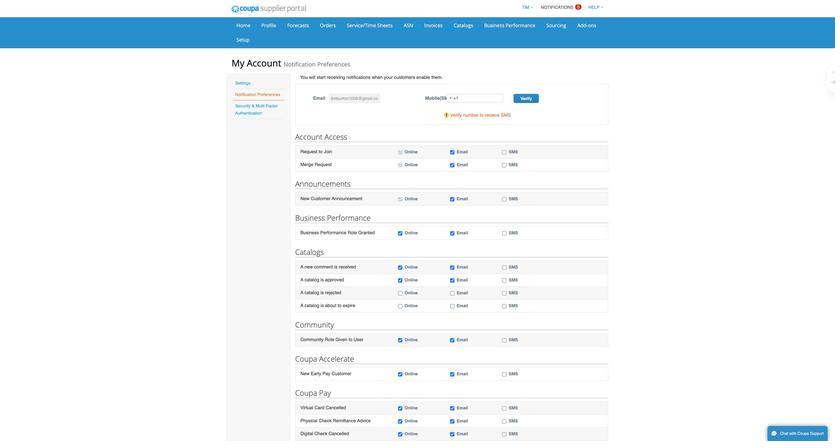 Task type: describe. For each thing, give the bounding box(es) containing it.
Telephone country code field
[[447, 94, 454, 102]]



Task type: locate. For each thing, give the bounding box(es) containing it.
telephone country code image
[[450, 98, 452, 99]]

None checkbox
[[399, 151, 403, 155], [451, 151, 455, 155], [399, 163, 403, 168], [451, 163, 455, 168], [399, 198, 403, 202], [451, 198, 455, 202], [451, 232, 455, 236], [503, 232, 507, 236], [503, 266, 507, 270], [503, 292, 507, 296], [399, 305, 403, 309], [451, 305, 455, 309], [399, 339, 403, 343], [451, 339, 455, 343], [503, 373, 507, 377], [451, 420, 455, 424], [399, 433, 403, 437], [503, 433, 507, 437], [399, 151, 403, 155], [451, 151, 455, 155], [399, 163, 403, 168], [451, 163, 455, 168], [399, 198, 403, 202], [451, 198, 455, 202], [451, 232, 455, 236], [503, 232, 507, 236], [503, 266, 507, 270], [503, 292, 507, 296], [399, 305, 403, 309], [451, 305, 455, 309], [399, 339, 403, 343], [451, 339, 455, 343], [503, 373, 507, 377], [451, 420, 455, 424], [399, 433, 403, 437], [503, 433, 507, 437]]

None checkbox
[[503, 151, 507, 155], [503, 163, 507, 168], [503, 198, 507, 202], [399, 232, 403, 236], [399, 266, 403, 270], [451, 266, 455, 270], [399, 279, 403, 283], [451, 279, 455, 283], [503, 279, 507, 283], [399, 292, 403, 296], [451, 292, 455, 296], [503, 305, 507, 309], [503, 339, 507, 343], [399, 373, 403, 377], [451, 373, 455, 377], [399, 407, 403, 411], [451, 407, 455, 411], [503, 407, 507, 411], [399, 420, 403, 424], [503, 420, 507, 424], [451, 433, 455, 437], [503, 151, 507, 155], [503, 163, 507, 168], [503, 198, 507, 202], [399, 232, 403, 236], [399, 266, 403, 270], [451, 266, 455, 270], [399, 279, 403, 283], [451, 279, 455, 283], [503, 279, 507, 283], [399, 292, 403, 296], [451, 292, 455, 296], [503, 305, 507, 309], [503, 339, 507, 343], [399, 373, 403, 377], [451, 373, 455, 377], [399, 407, 403, 411], [451, 407, 455, 411], [503, 407, 507, 411], [399, 420, 403, 424], [503, 420, 507, 424], [451, 433, 455, 437]]

+1 201-555-0123 text field
[[447, 94, 504, 103]]

None text field
[[329, 94, 381, 103]]

navigation
[[520, 1, 604, 14]]

coupa supplier portal image
[[227, 1, 311, 17]]



Task type: vqa. For each thing, say whether or not it's contained in the screenshot.
TELEPHONE COUNTRY CODE ICON
yes



